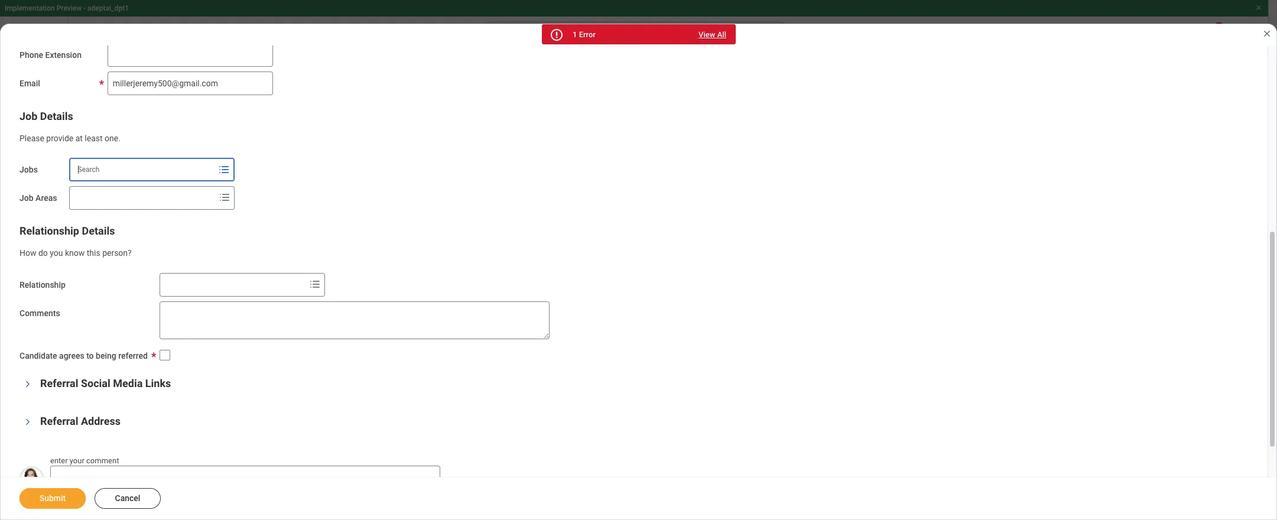 Task type: locate. For each thing, give the bounding box(es) containing it.
candidate right a
[[260, 165, 298, 174]]

2 vertical spatial job
[[20, 194, 33, 203]]

prompts image
[[217, 163, 231, 177], [308, 277, 322, 292]]

relationship up comments
[[20, 280, 66, 290]]

4 row from the top
[[225, 431, 1233, 460]]

0 vertical spatial jobs
[[50, 76, 76, 90]]

submit button
[[20, 488, 86, 509]]

0 vertical spatial relationship
[[20, 225, 79, 237]]

details up provide
[[40, 110, 73, 122]]

0 horizontal spatial jobs
[[20, 165, 38, 175]]

jobs down "least"
[[84, 148, 104, 159]]

agrees
[[59, 351, 84, 361]]

1 horizontal spatial jobs
[[50, 76, 76, 90]]

referred
[[118, 351, 148, 361]]

1 vertical spatial details
[[82, 225, 115, 237]]

browse jobs
[[50, 148, 104, 159]]

0 horizontal spatial candidate
[[20, 351, 57, 361]]

my job alerts link
[[9, 168, 179, 196]]

1 horizontal spatial prompts image
[[308, 277, 322, 292]]

0 vertical spatial candidate
[[260, 165, 298, 174]]

candidate inside button
[[260, 165, 298, 174]]

0 vertical spatial details
[[40, 110, 73, 122]]

0 horizontal spatial prompts image
[[217, 163, 231, 177]]

1 vertical spatial job
[[65, 176, 81, 187]]

candidate agrees to being referred
[[20, 351, 148, 361]]

cancel
[[115, 494, 140, 503]]

jobs up job areas
[[20, 165, 38, 175]]

my down areas
[[50, 205, 63, 216]]

prompts image for comments
[[308, 277, 322, 292]]

you
[[50, 249, 63, 258]]

referral social media links button
[[40, 377, 171, 390]]

1 vertical spatial relationship
[[20, 280, 66, 290]]

my referral activity
[[213, 92, 318, 106]]

overview link
[[9, 111, 179, 140]]

tab
[[359, 227, 421, 255]]

my applications link
[[9, 196, 179, 225]]

jobs
[[50, 76, 76, 90], [84, 148, 104, 159], [20, 165, 38, 175]]

details down my applications link
[[82, 225, 115, 237]]

job left areas
[[20, 194, 33, 203]]

2 vertical spatial jobs
[[20, 165, 38, 175]]

areas
[[36, 194, 57, 203]]

close refer a candidate image
[[1263, 29, 1273, 38]]

1 vertical spatial prompts image
[[308, 277, 322, 292]]

job for job details
[[20, 110, 37, 122]]

dialog
[[0, 0, 1278, 520]]

Phone Extension text field
[[107, 43, 273, 67]]

close environment banner image
[[1256, 4, 1263, 11]]

1 relationship from the top
[[20, 225, 79, 237]]

exclamation image
[[552, 31, 561, 40]]

referral left stage
[[231, 331, 256, 340]]

my
[[213, 92, 229, 106], [50, 176, 63, 187], [50, 205, 63, 216], [50, 233, 63, 244]]

1
[[573, 30, 577, 39]]

5 row from the top
[[225, 460, 1233, 489]]

cell
[[225, 344, 728, 373], [728, 344, 1233, 373], [225, 373, 728, 402], [728, 373, 1233, 402], [225, 402, 728, 431], [728, 402, 1233, 431], [225, 431, 728, 460], [728, 431, 1233, 460]]

my for my applications
[[50, 205, 63, 216]]

referral left hired at the bottom of page
[[231, 470, 255, 478]]

please
[[20, 133, 44, 143]]

adeptai_dpt1
[[88, 4, 129, 12]]

candidate
[[260, 165, 298, 174], [20, 351, 57, 361]]

2 relationship from the top
[[20, 280, 66, 290]]

candidate up chevron down icon
[[20, 351, 57, 361]]

referral address
[[40, 415, 121, 427]]

0 horizontal spatial details
[[40, 110, 73, 122]]

job inside group
[[20, 110, 37, 122]]

Relationship field
[[160, 274, 306, 296]]

referral down agrees at left
[[40, 377, 78, 390]]

browse
[[50, 148, 81, 159]]

notifications element
[[1163, 22, 1196, 48]]

media
[[113, 377, 143, 390]]

refer a candidate button
[[213, 158, 317, 182]]

prompts image left refer
[[217, 163, 231, 177]]

my for my referrals
[[50, 233, 63, 244]]

job up please
[[20, 110, 37, 122]]

referral stage name row
[[225, 320, 1233, 344]]

hired
[[257, 470, 274, 478]]

relationship inside group
[[20, 225, 79, 237]]

my down phone extension text box
[[213, 92, 229, 106]]

all
[[718, 30, 727, 39]]

tab list
[[359, 227, 421, 255]]

job left alerts
[[65, 176, 81, 187]]

1 row from the top
[[225, 344, 1233, 373]]

2 horizontal spatial jobs
[[84, 148, 104, 159]]

row
[[225, 344, 1233, 373], [225, 373, 1233, 402], [225, 402, 1233, 431], [225, 431, 1233, 460], [225, 460, 1233, 489]]

at
[[75, 133, 83, 143]]

stage
[[258, 331, 276, 340]]

my up you
[[50, 233, 63, 244]]

relationship for relationship
[[20, 280, 66, 290]]

how
[[20, 249, 36, 258]]

my up areas
[[50, 176, 63, 187]]

referral for referral stage name
[[231, 331, 256, 340]]

1 horizontal spatial details
[[82, 225, 115, 237]]

profile logan mcneil element
[[1229, 22, 1262, 48]]

enter
[[50, 456, 68, 465]]

referral hired
[[231, 470, 274, 478]]

main content
[[0, 54, 1278, 520]]

comment
[[86, 456, 119, 465]]

referral social media links
[[40, 377, 171, 390]]

column header
[[728, 320, 1233, 344]]

1 horizontal spatial candidate
[[260, 165, 298, 174]]

Comments text field
[[160, 302, 550, 339]]

referral right chevron down image
[[40, 415, 78, 427]]

chevron down image
[[24, 415, 32, 429]]

my referrals image
[[21, 232, 35, 246]]

0 vertical spatial job
[[20, 110, 37, 122]]

please provide at least one.
[[20, 133, 121, 143]]

jobs inside dialog
[[20, 165, 38, 175]]

implementation preview -   adeptai_dpt1
[[5, 4, 129, 12]]

relationship
[[20, 225, 79, 237], [20, 280, 66, 290]]

details
[[40, 110, 73, 122], [82, 225, 115, 237]]

job for job areas
[[20, 194, 33, 203]]

your
[[70, 456, 84, 465]]

browse jobs link
[[9, 140, 179, 168]]

Jobs field
[[70, 159, 216, 181]]

job
[[20, 110, 37, 122], [65, 176, 81, 187], [20, 194, 33, 203]]

referral inside referral stage name popup button
[[231, 331, 256, 340]]

chevron down image
[[24, 377, 32, 391]]

prompts image down relationship details group
[[308, 277, 322, 292]]

provide
[[46, 133, 73, 143]]

jobs left "hub"
[[50, 76, 76, 90]]

email
[[20, 78, 40, 88]]

0 vertical spatial prompts image
[[217, 163, 231, 177]]

1 vertical spatial candidate
[[20, 351, 57, 361]]

jobs for jobs hub
[[50, 76, 76, 90]]

my tasks element
[[1196, 22, 1229, 48]]

referral stage name button
[[226, 321, 727, 343]]

referral
[[232, 92, 275, 106], [231, 331, 256, 340], [40, 377, 78, 390], [40, 415, 78, 427], [231, 470, 255, 478]]

relationship up do
[[20, 225, 79, 237]]

name
[[278, 331, 297, 340]]

this
[[87, 249, 100, 258]]

main content containing jobs hub
[[0, 54, 1278, 520]]

least
[[85, 133, 103, 143]]

hub
[[79, 76, 100, 90]]

1 error
[[573, 30, 596, 39]]



Task type: describe. For each thing, give the bounding box(es) containing it.
overview
[[50, 119, 89, 131]]

my for my job alerts
[[50, 176, 63, 187]]

person?
[[102, 249, 132, 258]]

jobs hub
[[50, 76, 100, 90]]

address
[[81, 415, 121, 427]]

extension
[[45, 50, 82, 59]]

job details button
[[20, 110, 73, 122]]

referral address button
[[40, 415, 121, 427]]

my applications
[[50, 205, 118, 216]]

view all
[[699, 30, 727, 39]]

implementation
[[5, 4, 55, 12]]

row containing referral hired
[[225, 460, 1233, 489]]

2 row from the top
[[225, 373, 1233, 402]]

my job alerts
[[50, 176, 109, 187]]

enter your comment
[[50, 456, 119, 465]]

comments
[[20, 309, 60, 318]]

do
[[38, 249, 48, 258]]

Job Areas field
[[70, 188, 215, 209]]

refer a candidate
[[232, 165, 298, 174]]

referral for referral address
[[40, 415, 78, 427]]

error
[[579, 30, 596, 39]]

effective date element
[[289, 272, 333, 290]]

job details
[[20, 110, 73, 122]]

one.
[[105, 133, 121, 143]]

how do you know this person?
[[20, 249, 132, 258]]

transformation import image
[[156, 76, 170, 90]]

referrals
[[65, 233, 104, 244]]

my referrals link
[[9, 225, 179, 253]]

activity
[[277, 92, 318, 106]]

submit
[[39, 494, 66, 503]]

cancel button
[[95, 488, 161, 509]]

referral for referral social media links
[[40, 377, 78, 390]]

applications
[[65, 205, 118, 216]]

dialog containing job details
[[0, 0, 1278, 520]]

prompts image for job areas
[[217, 163, 231, 177]]

jobs for jobs
[[20, 165, 38, 175]]

social
[[81, 377, 110, 390]]

my for my referral activity
[[213, 92, 229, 106]]

-
[[83, 4, 86, 12]]

Email text field
[[107, 71, 273, 95]]

implementation preview -   adeptai_dpt1 banner
[[0, 0, 1269, 54]]

heatmap image
[[21, 118, 35, 132]]

phone extension
[[20, 50, 82, 59]]

links
[[145, 377, 171, 390]]

job inside navigation pane region
[[65, 176, 81, 187]]

my referrals
[[50, 233, 104, 244]]

referral stage name
[[231, 331, 297, 340]]

10/27/2023
[[289, 280, 333, 289]]

jobs hub element
[[50, 75, 146, 91]]

refer
[[232, 165, 252, 174]]

phone
[[20, 50, 43, 59]]

1 vertical spatial jobs
[[84, 148, 104, 159]]

job areas
[[20, 194, 57, 203]]

referral left the activity
[[232, 92, 275, 106]]

being
[[96, 351, 116, 361]]

relationship for relationship details
[[20, 225, 79, 237]]

job details group
[[20, 109, 629, 144]]

preview
[[57, 4, 82, 12]]

relationship details
[[20, 225, 115, 237]]

prompts image
[[217, 191, 232, 205]]

3 row from the top
[[225, 402, 1233, 431]]

details for relationship details
[[82, 225, 115, 237]]

to
[[86, 351, 94, 361]]

know
[[65, 249, 85, 258]]

details for job details
[[40, 110, 73, 122]]

alerts
[[83, 176, 109, 187]]

a
[[254, 165, 258, 174]]

navigation pane region
[[0, 54, 189, 520]]

view
[[699, 30, 716, 39]]

100
[[1216, 470, 1228, 478]]

referral for referral hired
[[231, 470, 255, 478]]

relationship details button
[[20, 225, 115, 237]]

relationship details group
[[20, 224, 629, 259]]



Task type: vqa. For each thing, say whether or not it's contained in the screenshot.
BROWSE JOBS link
yes



